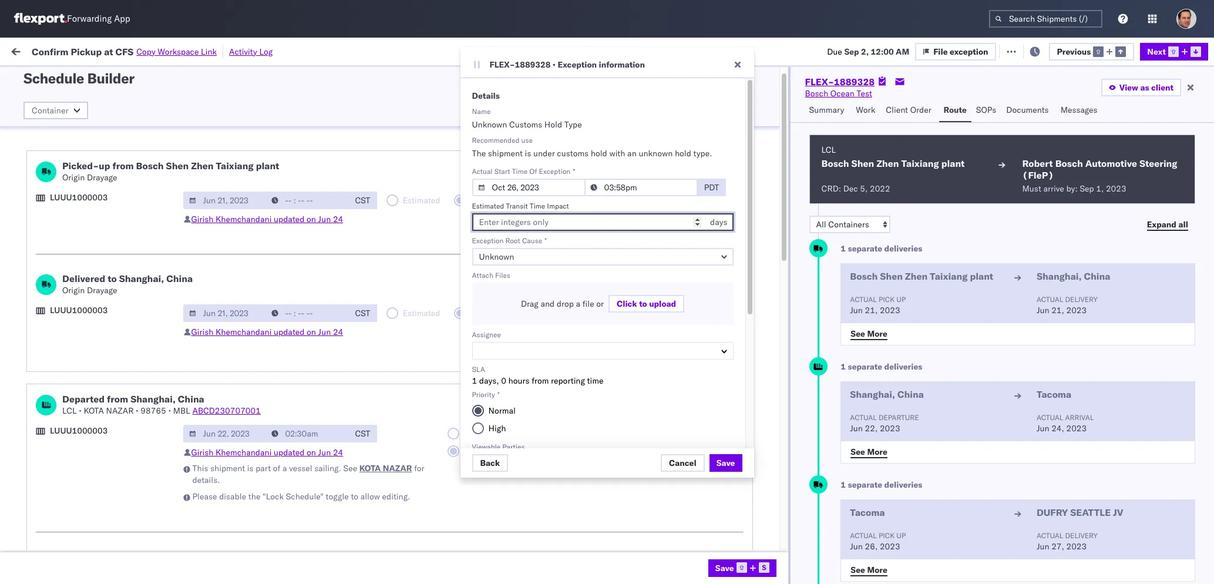 Task type: vqa. For each thing, say whether or not it's contained in the screenshot.
right of
yes



Task type: describe. For each thing, give the bounding box(es) containing it.
jun inside actual delivery jun 21, 2023
[[1037, 305, 1050, 316]]

drop
[[557, 299, 574, 309]]

• left mbl at bottom
[[168, 405, 171, 416]]

demo 123 up hours
[[495, 359, 534, 369]]

Search Shipments (/) text field
[[990, 10, 1103, 28]]

1 hold from the left
[[591, 148, 607, 159]]

0 horizontal spatial by:
[[42, 72, 54, 83]]

3 resize handle column header from the left
[[388, 91, 402, 584]]

pm for 8:59
[[234, 462, 247, 473]]

11 resize handle column header from the left
[[1185, 91, 1199, 584]]

eloi
[[582, 255, 600, 266]]

8:59
[[214, 462, 232, 473]]

1 resize handle column header from the left
[[193, 91, 207, 584]]

back
[[480, 458, 500, 468]]

0 horizontal spatial file exception
[[934, 46, 989, 57]]

batch action button
[[1130, 42, 1207, 60]]

1 vertical spatial by:
[[1067, 183, 1078, 194]]

work button
[[852, 99, 882, 122]]

details
[[472, 90, 500, 101]]

confirm pickup from los angeles, ca
[[13, 358, 153, 369]]

schedule pickup from los angeles international airport link
[[27, 119, 191, 143]]

abcd230707001 inside departed from shanghai, china lcl • kota nazar • 98765 • mbl abcd230707001
[[192, 405, 261, 416]]

2023 inside actual departure jun 22, 2023
[[880, 423, 901, 434]]

1889145
[[760, 410, 796, 421]]

operator
[[1077, 96, 1106, 105]]

robert bosch automotive steering (flep)
[[1023, 157, 1178, 181]]

1 vertical spatial -- : -- -- text field
[[265, 304, 349, 322]]

2 horizontal spatial plant
[[970, 270, 994, 282]]

schedule pickup from los angeles international airport
[[27, 120, 156, 142]]

all
[[1179, 219, 1189, 229]]

2023 inside actual pick up jun 26, 2023
[[880, 541, 901, 552]]

see right sailing.
[[344, 463, 357, 474]]

origin inside delivered to shanghai, china origin drayage
[[62, 285, 85, 296]]

time for impact
[[530, 202, 545, 210]]

crd:
[[822, 183, 842, 194]]

0 vertical spatial shanghai, china
[[1037, 270, 1111, 282]]

see for jun 21, 2023
[[851, 328, 866, 339]]

2 1889408 from the top
[[760, 540, 796, 550]]

0 horizontal spatial file
[[934, 46, 948, 57]]

205
[[271, 46, 286, 56]]

actual for actual delivery jun 27, 2023
[[1037, 531, 1064, 540]]

1874045
[[760, 229, 796, 240]]

flexport. image
[[14, 13, 67, 25]]

21, inside actual delivery jun 21, 2023
[[1052, 305, 1065, 316]]

toggle
[[326, 491, 349, 502]]

details.
[[192, 475, 220, 485]]

priority *
[[472, 390, 500, 399]]

workitem button
[[7, 93, 195, 105]]

2 new from the top
[[582, 178, 599, 188]]

2 horizontal spatial shen
[[880, 270, 903, 282]]

message (0)
[[158, 46, 207, 56]]

actions
[[1166, 96, 1190, 105]]

impact
[[547, 202, 569, 210]]

4 resize handle column header from the left
[[475, 91, 489, 584]]

1889328 for 9:00 pm pdt, sep 1, 2023
[[760, 488, 796, 499]]

los inside button
[[97, 332, 110, 343]]

vandelay down "start"
[[495, 178, 529, 188]]

3 1 separate deliveries from the top
[[841, 480, 923, 490]]

0 vertical spatial bosch shen zhen taixiang plant
[[822, 157, 965, 169]]

mbl/mawb
[[910, 96, 951, 105]]

fcl for demo 123
[[434, 307, 449, 318]]

clearance for upload customs clearance documents link on top of document
[[77, 229, 115, 239]]

cancel
[[669, 458, 697, 468]]

2 vertical spatial exception
[[472, 236, 504, 245]]

0 vertical spatial mmm d, yyyy text field
[[472, 179, 586, 196]]

up for shanghai, china
[[897, 295, 906, 304]]

khemchandani for departed from shanghai, china
[[216, 447, 272, 458]]

client order
[[886, 105, 932, 115]]

0 horizontal spatial for
[[113, 73, 122, 81]]

picked-
[[62, 160, 99, 172]]

1 vertical spatial nazar
[[383, 463, 412, 474]]

:
[[85, 73, 87, 81]]

1 new from the top
[[582, 152, 599, 162]]

container for container
[[32, 105, 68, 116]]

flex-1857563
[[735, 126, 796, 137]]

attach
[[472, 271, 494, 280]]

3 separate from the top
[[848, 480, 883, 490]]

1 flex-1889408 from the top
[[735, 514, 796, 524]]

1 flex-1873441 from the top
[[735, 152, 796, 162]]

kota nazar link
[[360, 462, 412, 474]]

log
[[259, 46, 273, 57]]

upload customs clearance documents button for vandelay
[[13, 151, 159, 164]]

demo 123 down or
[[582, 333, 621, 343]]

1 vertical spatial shanghai, china
[[851, 388, 924, 400]]

seattle
[[1071, 507, 1111, 518]]

h&m for flex-1874045
[[495, 229, 514, 240]]

upload customs clearance documents link down picked-
[[13, 202, 159, 214]]

1 entity from the top
[[618, 152, 640, 162]]

-- : -- -- text field for picked-up from bosch shen zhen taixiang plant
[[265, 192, 349, 209]]

• up client name button
[[553, 59, 556, 70]]

1 for jun 22, 2023
[[841, 361, 846, 372]]

client order button
[[882, 99, 939, 122]]

separate for shanghai,
[[848, 361, 883, 372]]

jun inside actual arrival jun 24, 2023
[[1037, 423, 1050, 434]]

recommended
[[472, 136, 520, 145]]

separate for bosch
[[848, 243, 883, 254]]

summary
[[810, 105, 845, 115]]

upload proof of delivery link
[[27, 461, 118, 473]]

lcl inside departed from shanghai, china lcl • kota nazar • 98765 • mbl abcd230707001
[[62, 405, 77, 416]]

parties
[[503, 442, 525, 451]]

fcl for flexport demo shipper
[[434, 255, 449, 266]]

arrive
[[1044, 183, 1065, 194]]

pickup inside "schedule pickup from los angeles international airport"
[[64, 120, 89, 130]]

bosch ocean test link
[[805, 88, 873, 99]]

cst for departed from shanghai, china
[[355, 428, 370, 439]]

time for of
[[512, 167, 528, 176]]

under
[[534, 148, 555, 159]]

ocean lcl for 11:59 pm pdt, jun 23, 2023
[[408, 436, 449, 447]]

1 vertical spatial tacoma
[[851, 507, 885, 518]]

from inside sla 1 days, 0 hours from reporting time
[[532, 376, 549, 386]]

upload customs clearance documents link up document
[[13, 228, 159, 240]]

upload customs clearance documents link down airport
[[13, 151, 159, 162]]

girish khemchandani updated on jun 24 button for picked-up from bosch shen zhen taixiang plant
[[191, 214, 343, 224]]

girish khemchandani updated on jun 24 for departed from shanghai, china
[[191, 447, 343, 458]]

departed
[[62, 393, 105, 405]]

jun inside the actual pick up jun 21, 2023
[[851, 305, 863, 316]]

shanghai, inside delivered to shanghai, china origin drayage
[[119, 273, 164, 284]]

1857563
[[760, 126, 796, 137]]

0 vertical spatial save button
[[710, 454, 742, 472]]

atlas for flex-1889145
[[515, 410, 534, 421]]

disable
[[219, 491, 246, 502]]

girish khemchandani updated on jun 24 for picked-up from bosch shen zhen taixiang plant
[[191, 214, 343, 224]]

status : ready for work, blocked, in progress
[[64, 73, 213, 81]]

• down departed at left bottom
[[79, 405, 82, 416]]

pdt
[[704, 182, 719, 193]]

cst for picked-up from bosch shen zhen taixiang plant
[[355, 195, 370, 206]]

ocean fcl for fake atlas
[[408, 385, 449, 395]]

3 flex-1886217 from the top
[[735, 359, 796, 369]]

for details.
[[192, 463, 425, 485]]

1886217 for confirm delivery
[[760, 307, 796, 318]]

9 resize handle column header from the left
[[1057, 91, 1072, 584]]

reporting
[[551, 376, 585, 386]]

and
[[541, 299, 555, 309]]

delivery inside "link"
[[88, 462, 118, 472]]

vandelay up "start"
[[495, 152, 529, 162]]

cfs
[[115, 46, 133, 57]]

action
[[1173, 46, 1199, 56]]

1 horizontal spatial a
[[576, 299, 581, 309]]

• left 98765
[[136, 405, 139, 416]]

appointment
[[96, 436, 145, 446]]

lcl for 9:00 pm pdt, sep 1, 2023
[[434, 488, 449, 499]]

upload for upload customs clearance documents link below turnover
[[27, 281, 54, 291]]

cst for delivered to shanghai, china
[[355, 308, 370, 319]]

ocean fcl for demo 123
[[408, 307, 449, 318]]

2 new test entity from the top
[[582, 178, 640, 188]]

girish khemchandani updated on jun 24 for delivered to shanghai, china
[[191, 327, 343, 337]]

actual delivery jun 27, 2023
[[1037, 531, 1098, 552]]

test for flex-1874043
[[523, 204, 542, 214]]

shanghai, inside departed from shanghai, china lcl • kota nazar • 98765 • mbl abcd230707001
[[131, 393, 176, 405]]

0 vertical spatial save
[[717, 458, 735, 468]]

customs
[[557, 148, 589, 159]]

0 vertical spatial exception
[[558, 59, 597, 70]]

shanghai, up actual delivery jun 21, 2023
[[1037, 270, 1082, 282]]

next
[[1148, 46, 1166, 57]]

3 1886217 from the top
[[760, 359, 796, 369]]

1 vertical spatial a
[[283, 463, 287, 474]]

updated for departed from shanghai, china
[[274, 447, 305, 458]]

1 gaurav jawla from the top
[[1077, 152, 1126, 162]]

origin inside 'picked-up from bosch shen zhen taixiang plant origin drayage'
[[62, 172, 85, 183]]

2 flex-1889408 from the top
[[735, 540, 796, 550]]

lcl for 11:59 pm pdt, jun 23, 2023
[[434, 436, 449, 447]]

ocean lcl for 8:59 pm pdt, sep 4, 2023
[[408, 462, 449, 473]]

27,
[[1052, 541, 1065, 552]]

2 horizontal spatial zhen
[[905, 270, 928, 282]]

3 flex-1889408 from the top
[[735, 566, 796, 576]]

actual delivery jun 21, 2023
[[1037, 295, 1098, 316]]

schedule inside "schedule pickup from los angeles international airport"
[[27, 120, 62, 130]]

vandelay down files
[[495, 281, 529, 292]]

1 horizontal spatial tacoma
[[1037, 388, 1072, 400]]

upload customs clearance documents button for h&m - test account
[[13, 202, 159, 215]]

0 horizontal spatial exception
[[950, 46, 989, 57]]

documents inside button
[[1007, 105, 1049, 115]]

root
[[506, 236, 521, 245]]

pm for 11:59
[[239, 436, 252, 447]]

hold
[[545, 119, 562, 130]]

h&m - test account for flex-1874043
[[495, 204, 584, 214]]

1 new test entity from the top
[[582, 152, 640, 162]]

clearance for upload customs clearance documents link below turnover
[[91, 281, 129, 291]]

documents button
[[1002, 99, 1056, 122]]

see for jun 22, 2023
[[851, 446, 866, 457]]

delivery for china
[[1066, 295, 1098, 304]]

route button
[[939, 99, 972, 122]]

1 separate deliveries for shanghai,
[[841, 361, 923, 372]]

actual departure jun 22, 2023
[[851, 413, 919, 434]]

confirm pickup at cfs copy workspace link
[[32, 46, 217, 57]]

this
[[192, 463, 208, 474]]

customs up complete document turnover "link"
[[42, 229, 75, 239]]

messages button
[[1056, 99, 1104, 122]]

high
[[489, 423, 506, 434]]

delivery for topmost confirm delivery button
[[45, 306, 75, 317]]

client for client name
[[495, 96, 514, 105]]

from inside departed from shanghai, china lcl • kota nazar • 98765 • mbl abcd230707001
[[107, 393, 128, 405]]

1 vertical spatial confirm delivery link
[[27, 487, 89, 499]]

drag and drop a file or
[[521, 299, 604, 309]]

fake atlas for flex-1889145
[[495, 410, 534, 421]]

10 resize handle column header from the left
[[1144, 91, 1159, 584]]

Enter integers only number field
[[472, 213, 734, 231]]

2 resize handle column header from the left
[[341, 91, 355, 584]]

11:59 pm pdt, jun 23, 2023
[[214, 436, 325, 447]]

flex-1874045
[[735, 229, 796, 240]]

6 resize handle column header from the left
[[696, 91, 710, 584]]

abcd230707001 button
[[192, 405, 261, 416]]

Search Work text field
[[819, 42, 947, 60]]

steering
[[1140, 157, 1178, 169]]

builder
[[87, 69, 134, 87]]

dec
[[844, 183, 858, 194]]

0 horizontal spatial shipment
[[210, 463, 245, 474]]

pick for dufry
[[879, 531, 895, 540]]

route
[[944, 105, 967, 115]]

schedule builder
[[24, 69, 134, 87]]

3 upload customs clearance documents button from the top
[[13, 228, 159, 241]]

documents for upload customs clearance documents link underneath airport
[[117, 151, 159, 162]]

part
[[256, 463, 271, 474]]

-- : -- -- text field for departed from shanghai, china
[[265, 425, 349, 442]]

3 see more button from the top
[[844, 561, 895, 579]]

vandelay up or
[[582, 281, 616, 292]]

complete document turnover button
[[13, 254, 124, 267]]

pdt, for 11:59
[[254, 436, 272, 447]]

1 1889408 from the top
[[760, 514, 796, 524]]

jun inside actual pick up jun 26, 2023
[[851, 541, 863, 552]]

girish for delivered to shanghai, china
[[191, 327, 214, 337]]

batch action
[[1148, 46, 1199, 56]]

customs down international
[[42, 151, 75, 162]]

0 horizontal spatial work
[[128, 46, 149, 56]]

sep left 2,
[[845, 46, 860, 57]]

customs down picked-
[[42, 203, 75, 214]]

1 horizontal spatial work
[[856, 105, 876, 115]]

actual for actual delivery jun 21, 2023
[[1037, 295, 1064, 304]]

expand all
[[1148, 219, 1189, 229]]

unknown
[[639, 148, 673, 159]]

1 vertical spatial mmm d, yyyy text field
[[183, 425, 267, 442]]

ocean fcl for h&m - test account
[[408, 204, 449, 214]]

unknown inside details name unknown customs hold type recommended use the shipment is under customs hold with an unknown hold type.
[[472, 119, 507, 130]]

1 vertical spatial exception
[[539, 167, 571, 176]]

1 horizontal spatial exception
[[1030, 46, 1068, 56]]

work
[[34, 43, 64, 59]]

flex-1885850
[[735, 281, 796, 292]]

1 jawla from the top
[[1106, 152, 1126, 162]]

eloi test 081801
[[582, 255, 650, 266]]

picked-up from bosch shen zhen taixiang plant origin drayage
[[62, 160, 279, 183]]

customs inside details name unknown customs hold type recommended use the shipment is under customs hold with an unknown hold type.
[[510, 119, 543, 130]]

see for jun 26, 2023
[[851, 564, 866, 575]]

2 flex-1873441 from the top
[[735, 178, 796, 188]]

on for delivered to shanghai, china
[[307, 327, 316, 337]]

1 horizontal spatial *
[[545, 236, 547, 245]]

2 vertical spatial *
[[498, 390, 500, 399]]

customs down complete document turnover button
[[56, 281, 89, 291]]

26,
[[865, 541, 878, 552]]

khemchandani for picked-up from bosch shen zhen taixiang plant
[[216, 214, 272, 224]]

account for flex-1874043
[[544, 204, 584, 214]]

from inside button
[[77, 332, 95, 343]]

1 vertical spatial is
[[247, 463, 254, 474]]

shipment inside details name unknown customs hold type recommended use the shipment is under customs hold with an unknown hold type.
[[488, 148, 523, 159]]

actual for actual pick up jun 26, 2023
[[851, 531, 877, 540]]

drayage inside delivered to shanghai, china origin drayage
[[87, 285, 117, 296]]

upload customs clearance documents for upload customs clearance documents link underneath picked-
[[13, 203, 159, 214]]

shanghai, up actual departure jun 22, 2023
[[851, 388, 896, 400]]

demo 123 up time
[[582, 359, 621, 369]]

angeles, inside button
[[112, 332, 144, 343]]

1 vertical spatial save
[[716, 563, 734, 573]]

upload customs clearance documents for upload customs clearance documents link on top of document
[[13, 229, 159, 239]]

up for dufry seattle jv
[[897, 531, 906, 540]]

1 vertical spatial kota
[[360, 463, 381, 474]]

view as client button
[[1102, 79, 1182, 96]]

fcl for fake atlas
[[434, 385, 449, 395]]

of
[[530, 167, 537, 176]]

more for shanghai,
[[868, 446, 888, 457]]

updated for delivered to shanghai, china
[[274, 327, 305, 337]]

files
[[495, 271, 511, 280]]

previous
[[1057, 46, 1091, 57]]

1 horizontal spatial zhen
[[877, 157, 899, 169]]

mbl/mawb numbers
[[910, 96, 982, 105]]



Task type: locate. For each thing, give the bounding box(es) containing it.
1 ocean lcl from the top
[[408, 436, 449, 447]]

1 more from the top
[[868, 328, 888, 339]]

0 vertical spatial separate
[[848, 243, 883, 254]]

demo 123 down drag
[[495, 333, 534, 343]]

kota up allow
[[360, 463, 381, 474]]

abcd230707001 for 8:59 pm pdt, sep 4, 2023
[[910, 462, 978, 473]]

1 for jun 26, 2023
[[841, 480, 846, 490]]

1 vertical spatial save button
[[709, 559, 777, 577]]

1 vertical spatial new test entity
[[582, 178, 640, 188]]

1 on from the top
[[307, 214, 316, 224]]

sep down robert bosch automotive steering (flep)
[[1080, 183, 1095, 194]]

assignee
[[472, 330, 501, 339]]

flexport
[[495, 255, 526, 266]]

delivery for schedule delivery appointment button
[[64, 436, 94, 446]]

2023 inside actual arrival jun 24, 2023
[[1067, 423, 1087, 434]]

0 horizontal spatial name
[[472, 107, 491, 116]]

a left file
[[576, 299, 581, 309]]

1 horizontal spatial container
[[823, 91, 854, 100]]

viewable parties
[[472, 442, 525, 451]]

1 vertical spatial cst
[[355, 308, 370, 319]]

0 vertical spatial mmm d, yyyy text field
[[183, 192, 267, 209]]

6 fcl from the top
[[434, 540, 449, 550]]

0 vertical spatial h&m - test account
[[495, 204, 584, 214]]

upload proof of delivery
[[27, 462, 118, 472]]

2 fcl from the top
[[434, 204, 449, 214]]

flex-1884372
[[735, 255, 796, 266]]

start
[[495, 167, 510, 176]]

mmm d, yyyy text field down abcd230707001 button
[[183, 425, 267, 442]]

3 1889408 from the top
[[760, 566, 796, 576]]

2 vertical spatial flex-1889408
[[735, 566, 796, 576]]

0 vertical spatial khemchandani
[[216, 214, 272, 224]]

2 21, from the left
[[1052, 305, 1065, 316]]

1 horizontal spatial file
[[1014, 46, 1028, 56]]

flex-1874045 button
[[716, 227, 798, 243], [716, 227, 798, 243]]

0 vertical spatial girish
[[191, 214, 214, 224]]

for inside for details.
[[414, 463, 425, 474]]

8 resize handle column header from the left
[[890, 91, 904, 584]]

filtered by:
[[12, 72, 54, 83]]

to
[[108, 273, 117, 284], [639, 299, 647, 309], [351, 491, 358, 502]]

confirm delivery button down proof
[[27, 487, 89, 500]]

girish for departed from shanghai, china
[[191, 447, 214, 458]]

2 deliveries from the top
[[885, 361, 923, 372]]

confirm for topmost confirm delivery button
[[13, 306, 43, 317]]

shanghai, up 98765
[[131, 393, 176, 405]]

dufry seattle jv
[[1037, 507, 1124, 518]]

client
[[495, 96, 514, 105], [886, 105, 909, 115]]

more down the actual pick up jun 21, 2023
[[868, 328, 888, 339]]

1 vertical spatial see more button
[[844, 443, 895, 461]]

sep left 4,
[[269, 462, 284, 473]]

0 vertical spatial name
[[516, 96, 535, 105]]

entity right customs
[[618, 152, 640, 162]]

Unknown text field
[[472, 248, 734, 266]]

2 vertical spatial 1886217
[[760, 359, 796, 369]]

more
[[868, 328, 888, 339], [868, 446, 888, 457], [868, 564, 888, 575]]

confirm
[[32, 46, 68, 57], [13, 306, 43, 317], [13, 358, 43, 369], [27, 487, 57, 498]]

clearance for upload customs clearance documents link underneath airport
[[77, 151, 115, 162]]

mmm d, yyyy text field down of
[[472, 179, 586, 196]]

drayage
[[87, 172, 117, 183], [87, 285, 117, 296]]

this shipment is part of a vessel sailing. see kota nazar
[[192, 463, 412, 474]]

flex-1889328 for 11:59 pm pdt, jun 23, 2023
[[735, 436, 796, 447]]

jawla down automotive
[[1106, 178, 1126, 188]]

2 flex-1886217 from the top
[[735, 333, 796, 343]]

atlas
[[515, 385, 534, 395], [602, 385, 621, 395], [515, 410, 534, 421]]

name inside client name button
[[516, 96, 535, 105]]

flex-1889328 button
[[716, 433, 798, 450], [716, 433, 798, 450], [716, 459, 798, 476], [716, 459, 798, 476], [716, 485, 798, 502], [716, 485, 798, 502]]

hold left type.
[[675, 148, 692, 159]]

hold left with
[[591, 148, 607, 159]]

girish for picked-up from bosch shen zhen taixiang plant
[[191, 214, 214, 224]]

account right transit
[[544, 204, 584, 214]]

1 see more button from the top
[[844, 325, 895, 343]]

2 test from the top
[[523, 229, 542, 240]]

actual for actual pick up jun 21, 2023
[[851, 295, 877, 304]]

1 horizontal spatial shen
[[852, 157, 875, 169]]

workspace
[[158, 46, 199, 57]]

upload customs clearance documents down turnover
[[27, 281, 173, 291]]

drayage inside 'picked-up from bosch shen zhen taixiang plant origin drayage'
[[87, 172, 117, 183]]

activity log button
[[229, 45, 273, 58]]

exception left information
[[558, 59, 597, 70]]

name for client
[[516, 96, 535, 105]]

actual for actual departure jun 22, 2023
[[851, 413, 877, 422]]

schedule delivery appointment link
[[27, 435, 145, 447]]

time
[[587, 376, 604, 386]]

flex-1889328 for 8:59 pm pdt, sep 4, 2023
[[735, 462, 796, 473]]

schedule inside button
[[13, 332, 48, 343]]

atlas right reporting on the bottom left of the page
[[602, 385, 621, 395]]

actual for actual arrival jun 24, 2023
[[1037, 413, 1064, 422]]

9:00
[[214, 488, 232, 499]]

expand all button
[[1140, 216, 1196, 233]]

of right proof
[[78, 462, 85, 472]]

1 1873441 from the top
[[760, 152, 796, 162]]

2 at from the left
[[234, 46, 241, 56]]

pickup inside "button"
[[45, 358, 70, 369]]

demo 123 left and
[[495, 307, 534, 318]]

2 girish khemchandani updated on jun 24 button from the top
[[191, 327, 343, 337]]

pickup
[[71, 46, 102, 57], [64, 100, 89, 110], [64, 120, 89, 130], [64, 177, 89, 188], [50, 332, 75, 343], [45, 358, 70, 369], [64, 384, 89, 395], [64, 410, 89, 420], [64, 513, 89, 524], [64, 539, 89, 550]]

-- : -- -- text field
[[265, 192, 349, 209], [265, 425, 349, 442]]

0 vertical spatial deliveries
[[885, 243, 923, 254]]

save button
[[710, 454, 742, 472], [709, 559, 777, 577]]

lcl right editing.
[[434, 488, 449, 499]]

numbers
[[953, 96, 982, 105], [823, 100, 852, 109]]

0 vertical spatial ocean lcl
[[408, 436, 449, 447]]

confirm pickup from los angeles, ca link
[[13, 358, 153, 369]]

see more button for shanghai,
[[844, 443, 895, 461]]

to inside button
[[639, 299, 647, 309]]

sep right the 'the'
[[269, 488, 284, 499]]

0 vertical spatial -- : -- -- text field
[[265, 192, 349, 209]]

h&m for flex-1874043
[[495, 204, 514, 214]]

up inside the actual pick up jun 21, 2023
[[897, 295, 906, 304]]

ca inside schedule pickup from los angeles, ca button
[[146, 332, 158, 343]]

lcl left viewable
[[434, 436, 449, 447]]

1 -- : -- -- text field from the top
[[265, 192, 349, 209]]

complete document turnover
[[13, 255, 124, 265]]

a left vessel
[[283, 463, 287, 474]]

schedule inside button
[[27, 436, 62, 446]]

ocean lcl up editing.
[[408, 462, 449, 473]]

1 for jun 21, 2023
[[841, 243, 846, 254]]

khemchandani
[[216, 214, 272, 224], [216, 327, 272, 337], [216, 447, 272, 458]]

2 pick from the top
[[879, 531, 895, 540]]

2023 inside actual delivery jun 21, 2023
[[1067, 305, 1087, 316]]

fake for flex-1889144
[[495, 385, 513, 395]]

china inside delivered to shanghai, china origin drayage
[[166, 273, 193, 284]]

up inside actual pick up jun 26, 2023
[[897, 531, 906, 540]]

demo 123 down vandelay west
[[582, 307, 621, 318]]

0 vertical spatial *
[[573, 167, 575, 176]]

more down the 26,
[[868, 564, 888, 575]]

1 test from the top
[[523, 204, 542, 214]]

of left 4,
[[273, 463, 281, 474]]

clearance up turnover
[[77, 229, 115, 239]]

1 drayage from the top
[[87, 172, 117, 183]]

upload customs clearance documents button up document
[[13, 228, 159, 241]]

is inside details name unknown customs hold type recommended use the shipment is under customs hold with an unknown hold type.
[[525, 148, 531, 159]]

flex-1873441 down "flex-1857563"
[[735, 152, 796, 162]]

drag
[[521, 299, 539, 309]]

2 1873441 from the top
[[760, 178, 796, 188]]

turnover
[[92, 255, 124, 265]]

2 ocean lcl from the top
[[408, 462, 449, 473]]

flex-1886217 for confirm delivery
[[735, 307, 796, 318]]

1 1 separate deliveries from the top
[[841, 243, 923, 254]]

1 horizontal spatial name
[[516, 96, 535, 105]]

2 gaurav from the top
[[1077, 178, 1104, 188]]

upload customs clearance documents
[[13, 151, 159, 162], [13, 203, 159, 214], [13, 229, 159, 239], [27, 281, 173, 291]]

2 vertical spatial up
[[897, 531, 906, 540]]

actual inside actual pick up jun 26, 2023
[[851, 531, 877, 540]]

khemchandani for delivered to shanghai, china
[[216, 327, 272, 337]]

zhen inside 'picked-up from bosch shen zhen taixiang plant origin drayage'
[[191, 160, 214, 172]]

see down the actual pick up jun 21, 2023
[[851, 328, 866, 339]]

0 vertical spatial up
[[99, 160, 110, 172]]

to right click
[[639, 299, 647, 309]]

on for departed from shanghai, china
[[307, 447, 316, 458]]

see more button for bosch
[[844, 325, 895, 343]]

1 cst from the top
[[355, 195, 370, 206]]

1 horizontal spatial -- : -- -- text field
[[584, 179, 698, 196]]

upload for upload customs clearance documents link on top of document
[[13, 229, 40, 239]]

pdt, right disable
[[249, 488, 267, 499]]

actual inside the actual pick up jun 21, 2023
[[851, 295, 877, 304]]

from inside "schedule pickup from los angeles international airport"
[[91, 120, 109, 130]]

0 horizontal spatial container
[[32, 105, 68, 116]]

numbers inside mbl/mawb numbers button
[[953, 96, 982, 105]]

0 vertical spatial kota
[[84, 405, 104, 416]]

h&m up flexport
[[495, 229, 514, 240]]

3 fcl from the top
[[434, 255, 449, 266]]

4 fcl from the top
[[434, 307, 449, 318]]

sailing.
[[314, 463, 341, 474]]

angeles, inside "button"
[[107, 358, 140, 369]]

1889328 for 8:59 pm pdt, sep 4, 2023
[[760, 462, 796, 473]]

activity log
[[229, 46, 273, 57]]

delivery for the bottom confirm delivery button
[[59, 487, 89, 498]]

documents for upload customs clearance documents link below turnover
[[131, 281, 173, 291]]

2 see more button from the top
[[844, 443, 895, 461]]

shanghai, china up the departure
[[851, 388, 924, 400]]

batch
[[1148, 46, 1171, 56]]

client up 'ac'
[[495, 96, 514, 105]]

0 horizontal spatial zhen
[[191, 160, 214, 172]]

flex-1889328 link
[[805, 76, 875, 88]]

1 fcl from the top
[[434, 152, 449, 162]]

2 account from the top
[[544, 229, 584, 240]]

fcl for h&m - test account
[[434, 204, 449, 214]]

2 girish khemchandani updated on jun 24 from the top
[[191, 327, 343, 337]]

6 ocean fcl from the top
[[408, 540, 449, 550]]

mbl/mawb numbers button
[[904, 93, 1060, 105]]

0 vertical spatial shipment
[[488, 148, 523, 159]]

actual inside actual delivery jun 21, 2023
[[1037, 295, 1064, 304]]

confirm pickup from los angeles, ca button
[[13, 358, 153, 371]]

3 on from the top
[[307, 447, 316, 458]]

china inside departed from shanghai, china lcl • kota nazar • 98765 • mbl abcd230707001
[[178, 393, 204, 405]]

for left work, on the left
[[113, 73, 122, 81]]

sops
[[977, 105, 997, 115]]

from inside "button"
[[73, 358, 90, 369]]

1 horizontal spatial of
[[273, 463, 281, 474]]

0 vertical spatial 1 separate deliveries
[[841, 243, 923, 254]]

progress
[[184, 73, 213, 81]]

see down the 26,
[[851, 564, 866, 575]]

container down workitem
[[32, 105, 68, 116]]

actual start time of exception *
[[472, 167, 575, 176]]

by: right filtered
[[42, 72, 54, 83]]

0 vertical spatial gaurav
[[1077, 152, 1104, 162]]

11:59
[[214, 436, 237, 447]]

1 inside sla 1 days, 0 hours from reporting time
[[472, 376, 477, 386]]

girish khemchandani updated on jun 24 button for departed from shanghai, china
[[191, 447, 343, 458]]

3 girish khemchandani updated on jun 24 button from the top
[[191, 447, 343, 458]]

0 vertical spatial pdt,
[[254, 436, 272, 447]]

2 vertical spatial cst
[[355, 428, 370, 439]]

*
[[573, 167, 575, 176], [545, 236, 547, 245], [498, 390, 500, 399]]

5 fcl from the top
[[434, 385, 449, 395]]

sep for must arrive by: sep 1, 2023
[[1080, 183, 1095, 194]]

ocean fcl for flexport demo shipper
[[408, 255, 449, 266]]

fake for flex-1889145
[[495, 410, 513, 421]]

2 h&m from the top
[[495, 229, 514, 240]]

schedule delivery appointment
[[27, 436, 145, 446]]

24 for picked-up from bosch shen zhen taixiang plant
[[333, 214, 343, 224]]

los inside "schedule pickup from los angeles international airport"
[[111, 120, 124, 130]]

0 vertical spatial 1886217
[[760, 307, 796, 318]]

actual inside actual departure jun 22, 2023
[[851, 413, 877, 422]]

due sep 2, 12:00 am
[[828, 46, 910, 57]]

1 gaurav from the top
[[1077, 152, 1104, 162]]

abcd230707001 for 11:59 pm pdt, jun 23, 2023
[[910, 436, 978, 447]]

confirm delivery link up schedule pickup from los angeles, ca button
[[13, 306, 75, 318]]

abcd230707001
[[192, 405, 261, 416], [910, 436, 978, 447], [910, 462, 978, 473], [910, 488, 978, 499]]

more for bosch
[[868, 328, 888, 339]]

1 vertical spatial up
[[897, 295, 906, 304]]

2 entity from the top
[[618, 178, 640, 188]]

order
[[911, 105, 932, 115]]

2 vertical spatial 24
[[333, 447, 343, 458]]

2 see more from the top
[[851, 446, 888, 457]]

24 for delivered to shanghai, china
[[333, 327, 343, 337]]

delivered
[[62, 273, 105, 284]]

time left of
[[512, 167, 528, 176]]

see down the 22,
[[851, 446, 866, 457]]

upload for upload customs clearance documents link underneath airport
[[13, 151, 40, 162]]

1 h&m - test account from the top
[[495, 204, 584, 214]]

departure
[[879, 413, 919, 422]]

file exception up mbl/mawb numbers
[[934, 46, 989, 57]]

3 24 from the top
[[333, 447, 343, 458]]

2 vertical spatial to
[[351, 491, 358, 502]]

* down customs
[[573, 167, 575, 176]]

expand
[[1148, 219, 1177, 229]]

3 more from the top
[[868, 564, 888, 575]]

5 ocean fcl from the top
[[408, 385, 449, 395]]

1 girish khemchandani updated on jun 24 from the top
[[191, 214, 343, 224]]

pm for 9:00
[[234, 488, 247, 499]]

pdt, for 8:59
[[249, 462, 267, 473]]

shen inside 'picked-up from bosch shen zhen taixiang plant origin drayage'
[[166, 160, 189, 172]]

shanghai, china up actual delivery jun 21, 2023
[[1037, 270, 1111, 282]]

actual inside actual arrival jun 24, 2023
[[1037, 413, 1064, 422]]

client name button
[[489, 93, 564, 105]]

1 horizontal spatial 21,
[[1052, 305, 1065, 316]]

0 vertical spatial test
[[523, 204, 542, 214]]

2 vertical spatial separate
[[848, 480, 883, 490]]

0 vertical spatial for
[[113, 73, 122, 81]]

1 vertical spatial bosch shen zhen taixiang plant
[[851, 270, 994, 282]]

1 vertical spatial ocean lcl
[[408, 462, 449, 473]]

container for container numbers
[[823, 91, 854, 100]]

gaurav down automotive
[[1077, 178, 1104, 188]]

nazar up editing.
[[383, 463, 412, 474]]

h&m - test account up flexport demo shipper
[[495, 229, 584, 240]]

confirm delivery for the top the confirm delivery link
[[13, 306, 75, 317]]

2 separate from the top
[[848, 361, 883, 372]]

1 vertical spatial test
[[523, 229, 542, 240]]

2 1 separate deliveries from the top
[[841, 361, 923, 372]]

name up ram
[[516, 96, 535, 105]]

test for flex-1874045
[[523, 229, 542, 240]]

ca inside confirm pickup from los angeles, ca link
[[142, 358, 153, 369]]

is down use
[[525, 148, 531, 159]]

1 horizontal spatial numbers
[[953, 96, 982, 105]]

deliveries for shen
[[885, 243, 923, 254]]

jun inside actual departure jun 22, 2023
[[851, 423, 863, 434]]

2022
[[870, 183, 891, 194]]

jawla left steering
[[1106, 152, 1126, 162]]

flex-1873441 up flex-1874043
[[735, 178, 796, 188]]

see more for shanghai,
[[851, 446, 888, 457]]

1 pick from the top
[[879, 295, 895, 304]]

2 vertical spatial khemchandani
[[216, 447, 272, 458]]

1 vertical spatial on
[[307, 327, 316, 337]]

fake atlas
[[495, 385, 534, 395], [582, 385, 621, 395], [495, 410, 534, 421]]

fcl for bosch ocean test
[[434, 540, 449, 550]]

1873441
[[760, 152, 796, 162], [760, 178, 796, 188]]

upload for upload customs clearance documents link underneath picked-
[[13, 203, 40, 214]]

0 horizontal spatial client
[[495, 96, 514, 105]]

"lock
[[263, 491, 284, 502]]

1 ocean fcl from the top
[[408, 152, 449, 162]]

mmm d, yyyy text field for picked-up from bosch shen zhen taixiang plant
[[183, 192, 267, 209]]

clearance down picked-
[[77, 203, 115, 214]]

2 jawla from the top
[[1106, 178, 1126, 188]]

3 ocean lcl from the top
[[408, 488, 449, 499]]

name down details
[[472, 107, 491, 116]]

pick inside actual pick up jun 26, 2023
[[879, 531, 895, 540]]

2 delivery from the top
[[1066, 531, 1098, 540]]

upload customs clearance documents link down turnover
[[27, 280, 173, 292]]

priority
[[472, 390, 495, 399]]

1 vertical spatial separate
[[848, 361, 883, 372]]

0 vertical spatial origin
[[62, 172, 85, 183]]

up inside 'picked-up from bosch shen zhen taixiang plant origin drayage'
[[99, 160, 110, 172]]

name inside details name unknown customs hold type recommended use the shipment is under customs hold with an unknown hold type.
[[472, 107, 491, 116]]

2 hold from the left
[[675, 148, 692, 159]]

of
[[78, 462, 85, 472], [273, 463, 281, 474]]

1 vertical spatial 1886217
[[760, 333, 796, 343]]

•
[[553, 59, 556, 70], [79, 405, 82, 416], [136, 405, 139, 416], [168, 405, 171, 416]]

sep for 9:00 pm pdt, sep 1, 2023
[[269, 488, 284, 499]]

origin
[[62, 172, 85, 183], [62, 285, 85, 296]]

see more button down the 26,
[[844, 561, 895, 579]]

1 vertical spatial account
[[544, 229, 584, 240]]

jawla
[[1106, 152, 1126, 162], [1106, 178, 1126, 188]]

1 horizontal spatial file exception
[[1014, 46, 1068, 56]]

fake
[[495, 385, 513, 395], [582, 385, 600, 395], [495, 410, 513, 421]]

pdt, for 9:00
[[249, 488, 267, 499]]

1 vertical spatial to
[[639, 299, 647, 309]]

1885850
[[760, 281, 796, 292]]

2 origin from the top
[[62, 285, 85, 296]]

1 vertical spatial girish khemchandani updated on jun 24
[[191, 327, 343, 337]]

flexport demo shipper
[[495, 255, 581, 266]]

origin down picked-
[[62, 172, 85, 183]]

filtered
[[12, 72, 40, 83]]

viewable
[[472, 442, 501, 451]]

3 deliveries from the top
[[885, 480, 923, 490]]

bosch
[[805, 88, 829, 99], [495, 100, 518, 111], [822, 157, 850, 169], [1056, 157, 1083, 169], [136, 160, 164, 172], [851, 270, 878, 282], [495, 436, 518, 447], [582, 436, 605, 447], [495, 462, 518, 473], [495, 488, 518, 499], [582, 488, 605, 499], [495, 540, 518, 550]]

2 vertical spatial upload customs clearance documents button
[[13, 228, 159, 241]]

3 see more from the top
[[851, 564, 888, 575]]

0 horizontal spatial a
[[283, 463, 287, 474]]

atlas for flex-1889144
[[515, 385, 534, 395]]

on for picked-up from bosch shen zhen taixiang plant
[[307, 214, 316, 224]]

to for upload
[[639, 299, 647, 309]]

1889328 for 11:59 pm pdt, jun 23, 2023
[[760, 436, 796, 447]]

test left the impact
[[523, 204, 542, 214]]

0 horizontal spatial hold
[[591, 148, 607, 159]]

0 vertical spatial work
[[128, 46, 149, 56]]

numbers for mbl/mawb numbers
[[953, 96, 982, 105]]

1 separate from the top
[[848, 243, 883, 254]]

departed from shanghai, china lcl • kota nazar • 98765 • mbl abcd230707001
[[62, 393, 261, 416]]

test right root in the top left of the page
[[523, 229, 542, 240]]

1 vertical spatial shipment
[[210, 463, 245, 474]]

a
[[576, 299, 581, 309], [283, 463, 287, 474]]

bosch inside 'picked-up from bosch shen zhen taixiang plant origin drayage'
[[136, 160, 164, 172]]

flex-1847953 button
[[716, 97, 798, 114], [716, 97, 798, 114]]

0 vertical spatial is
[[525, 148, 531, 159]]

21, inside the actual pick up jun 21, 2023
[[865, 305, 878, 316]]

ocean fcl for bosch ocean test
[[408, 540, 449, 550]]

0 vertical spatial confirm delivery link
[[13, 306, 75, 318]]

name for details
[[472, 107, 491, 116]]

ocean lcl down kota nazar link
[[408, 488, 449, 499]]

estimated
[[472, 202, 504, 210]]

1 vertical spatial updated
[[274, 327, 305, 337]]

file down search shipments (/) text box
[[1014, 46, 1028, 56]]

delivery inside actual delivery jun 27, 2023
[[1066, 531, 1098, 540]]

pick inside the actual pick up jun 21, 2023
[[879, 295, 895, 304]]

0 vertical spatial gaurav jawla
[[1077, 152, 1126, 162]]

flex-1889328 for 9:00 pm pdt, sep 1, 2023
[[735, 488, 796, 499]]

0 vertical spatial girish khemchandani updated on jun 24
[[191, 214, 343, 224]]

account up shipper
[[544, 229, 584, 240]]

flex-1873441 button
[[716, 149, 798, 165], [716, 149, 798, 165], [716, 175, 798, 191], [716, 175, 798, 191]]

24 for departed from shanghai, china
[[333, 447, 343, 458]]

see more down the 26,
[[851, 564, 888, 575]]

fcl for vandelay
[[434, 152, 449, 162]]

2 mmm d, yyyy text field from the top
[[183, 304, 267, 322]]

0 horizontal spatial *
[[498, 390, 500, 399]]

jun inside actual delivery jun 27, 2023
[[1037, 541, 1050, 552]]

numbers inside container numbers
[[823, 100, 852, 109]]

0 vertical spatial updated
[[274, 214, 305, 224]]

account for flex-1874045
[[544, 229, 584, 240]]

0 vertical spatial confirm delivery
[[13, 306, 75, 317]]

-- : -- -- text field
[[584, 179, 698, 196], [265, 304, 349, 322]]

1 account from the top
[[544, 204, 584, 214]]

girish khemchandani updated on jun 24 button for delivered to shanghai, china
[[191, 327, 343, 337]]

1, down robert bosch automotive steering (flep)
[[1097, 183, 1104, 194]]

2 upload customs clearance documents button from the top
[[13, 202, 159, 215]]

kota inside departed from shanghai, china lcl • kota nazar • 98765 • mbl abcd230707001
[[84, 405, 104, 416]]

3 girish from the top
[[191, 447, 214, 458]]

2 h&m - test account from the top
[[495, 229, 584, 240]]

1 1886217 from the top
[[760, 307, 796, 318]]

upload customs clearance documents for upload customs clearance documents link underneath airport
[[13, 151, 159, 162]]

is
[[525, 148, 531, 159], [247, 463, 254, 474]]

1 h&m from the top
[[495, 204, 514, 214]]

as
[[1141, 82, 1150, 93]]

3 updated from the top
[[274, 447, 305, 458]]

1 separate deliveries for bosch
[[841, 243, 923, 254]]

1, right "lock
[[286, 488, 294, 499]]

0 vertical spatial time
[[512, 167, 528, 176]]

h&m - test account up cause
[[495, 204, 584, 214]]

exception up mbl/mawb numbers button
[[950, 46, 989, 57]]

0 horizontal spatial of
[[78, 462, 85, 472]]

abcd230707001 for 9:00 pm pdt, sep 1, 2023
[[910, 488, 978, 499]]

see more down the actual pick up jun 21, 2023
[[851, 328, 888, 339]]

1 delivery from the top
[[1066, 295, 1098, 304]]

1 vertical spatial deliveries
[[885, 361, 923, 372]]

nazar inside departed from shanghai, china lcl • kota nazar • 98765 • mbl abcd230707001
[[106, 405, 134, 416]]

MMM D, YYYY text field
[[183, 192, 267, 209], [183, 304, 267, 322]]

2023 inside actual delivery jun 27, 2023
[[1067, 541, 1087, 552]]

upload inside "link"
[[27, 462, 54, 472]]

0 vertical spatial pm
[[239, 436, 252, 447]]

clearance for upload customs clearance documents link underneath picked-
[[77, 203, 115, 214]]

1 mmm d, yyyy text field from the top
[[183, 192, 267, 209]]

click to upload button
[[609, 295, 685, 313]]

from inside 'picked-up from bosch shen zhen taixiang plant origin drayage'
[[112, 160, 134, 172]]

1 see more from the top
[[851, 328, 888, 339]]

is left part
[[247, 463, 254, 474]]

1 vertical spatial confirm delivery button
[[27, 487, 89, 500]]

delivery up schedule pickup from los angeles, ca button
[[45, 306, 75, 317]]

confirm inside "button"
[[13, 358, 43, 369]]

shanghai, china
[[1037, 270, 1111, 282], [851, 388, 924, 400]]

MMM D, YYYY text field
[[472, 179, 586, 196], [183, 425, 267, 442]]

container down the flex-1889328 link
[[823, 91, 854, 100]]

2 more from the top
[[868, 446, 888, 457]]

1 vertical spatial work
[[856, 105, 876, 115]]

2 updated from the top
[[274, 327, 305, 337]]

0 vertical spatial to
[[108, 273, 117, 284]]

view as client
[[1120, 82, 1174, 93]]

1 horizontal spatial hold
[[675, 148, 692, 159]]

2 1886217 from the top
[[760, 333, 796, 343]]

1 vertical spatial khemchandani
[[216, 327, 272, 337]]

3 khemchandani from the top
[[216, 447, 272, 458]]

allow
[[361, 491, 380, 502]]

lcl
[[822, 145, 836, 155], [62, 405, 77, 416], [434, 436, 449, 447], [434, 462, 449, 473], [434, 488, 449, 499]]

taixiang inside 'picked-up from bosch shen zhen taixiang plant origin drayage'
[[216, 160, 254, 172]]

1 vertical spatial upload customs clearance documents button
[[13, 202, 159, 215]]

2 gaurav jawla from the top
[[1077, 178, 1126, 188]]

actual arrival jun 24, 2023
[[1037, 413, 1094, 434]]

pdt, up 8:59 pm pdt, sep 4, 2023
[[254, 436, 272, 447]]

1 vertical spatial mmm d, yyyy text field
[[183, 304, 267, 322]]

7 resize handle column header from the left
[[803, 91, 817, 584]]

2 on from the top
[[307, 327, 316, 337]]

delivery down upload proof of delivery button
[[59, 487, 89, 498]]

delivery down schedule delivery appointment button
[[88, 462, 118, 472]]

1 at from the left
[[104, 46, 113, 57]]

atlas up 'parties'
[[515, 410, 534, 421]]

at left cfs
[[104, 46, 113, 57]]

see more for bosch
[[851, 328, 888, 339]]

1873441 up 1874043
[[760, 178, 796, 188]]

actual inside actual delivery jun 27, 2023
[[1037, 531, 1064, 540]]

upload customs clearance documents for upload customs clearance documents link below turnover
[[27, 281, 173, 291]]

mmm d, yyyy text field for delivered to shanghai, china
[[183, 304, 267, 322]]

documents for upload customs clearance documents link underneath picked-
[[117, 203, 159, 214]]

h&m - test account for flex-1874045
[[495, 229, 584, 240]]

flex-1886217 for schedule pickup from los angeles, ca
[[735, 333, 796, 343]]

of inside "link"
[[78, 462, 85, 472]]

to inside delivered to shanghai, china origin drayage
[[108, 273, 117, 284]]

delivery inside actual delivery jun 21, 2023
[[1066, 295, 1098, 304]]

to for shanghai,
[[108, 273, 117, 284]]

2023 inside the actual pick up jun 21, 2023
[[880, 305, 901, 316]]

2 cst from the top
[[355, 308, 370, 319]]

2 vertical spatial see more
[[851, 564, 888, 575]]

* right priority
[[498, 390, 500, 399]]

1 vertical spatial 1873441
[[760, 178, 796, 188]]

2 khemchandani from the top
[[216, 327, 272, 337]]

plant inside 'picked-up from bosch shen zhen taixiang plant origin drayage'
[[256, 160, 279, 172]]

tacoma up actual pick up jun 26, 2023
[[851, 507, 885, 518]]

1 girish khemchandani updated on jun 24 button from the top
[[191, 214, 343, 224]]

nazar up the 'appointment'
[[106, 405, 134, 416]]

upload
[[649, 299, 676, 309]]

lcl up crd:
[[822, 145, 836, 155]]

confirm delivery button up schedule pickup from los angeles, ca button
[[13, 306, 75, 319]]

1 horizontal spatial at
[[234, 46, 241, 56]]

upload for upload proof of delivery "link"
[[27, 462, 54, 472]]

1 vertical spatial -- : -- -- text field
[[265, 425, 349, 442]]

2 vertical spatial deliveries
[[885, 480, 923, 490]]

0 vertical spatial girish khemchandani updated on jun 24 button
[[191, 214, 343, 224]]

delivery up upload proof of delivery "link"
[[64, 436, 94, 446]]

zhen
[[877, 157, 899, 169], [191, 160, 214, 172], [905, 270, 928, 282]]

upload customs clearance documents down picked-
[[13, 203, 159, 214]]

1 24 from the top
[[333, 214, 343, 224]]

fake atlas for flex-1889144
[[495, 385, 534, 395]]

5 resize handle column header from the left
[[562, 91, 576, 584]]

1 vertical spatial entity
[[618, 178, 640, 188]]

1 horizontal spatial plant
[[942, 157, 965, 169]]

8:59 pm pdt, sep 4, 2023
[[214, 462, 316, 473]]

file
[[583, 299, 594, 309]]

bosch inside robert bosch automotive steering (flep)
[[1056, 157, 1083, 169]]

1886217 for schedule pickup from los angeles, ca
[[760, 333, 796, 343]]

los inside "button"
[[92, 358, 105, 369]]

3 cst from the top
[[355, 428, 370, 439]]

sep for 8:59 pm pdt, sep 4, 2023
[[269, 462, 284, 473]]

clearance down turnover
[[91, 281, 129, 291]]

1 vertical spatial flex-1873441
[[735, 178, 796, 188]]

for right kota nazar link
[[414, 463, 425, 474]]

1 upload customs clearance documents button from the top
[[13, 151, 159, 164]]

0 vertical spatial confirm delivery button
[[13, 306, 75, 319]]

file right am
[[934, 46, 948, 57]]

exception down search shipments (/) text box
[[1030, 46, 1068, 56]]

0 vertical spatial 1,
[[1097, 183, 1104, 194]]

girish khemchandani updated on jun 24
[[191, 214, 343, 224], [191, 327, 343, 337], [191, 447, 343, 458]]

resize handle column header
[[193, 91, 207, 584], [341, 91, 355, 584], [388, 91, 402, 584], [475, 91, 489, 584], [562, 91, 576, 584], [696, 91, 710, 584], [803, 91, 817, 584], [890, 91, 904, 584], [1057, 91, 1072, 584], [1144, 91, 1159, 584], [1185, 91, 1199, 584]]

bosch shen zhen taixiang plant up the actual pick up jun 21, 2023
[[851, 270, 994, 282]]

pickup inside button
[[50, 332, 75, 343]]



